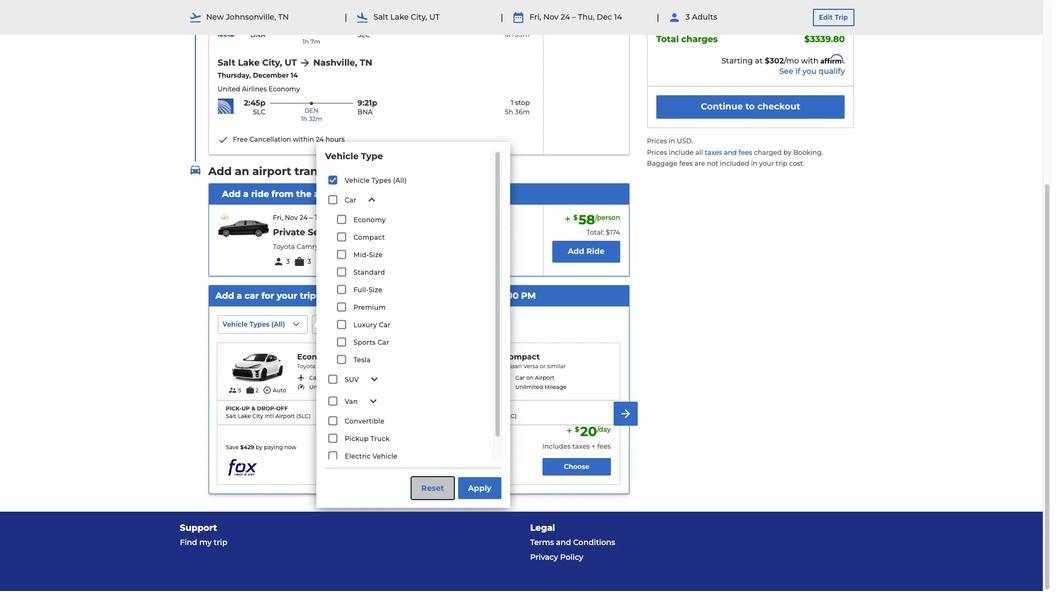 Task type: vqa. For each thing, say whether or not it's contained in the screenshot.
Vehicle Types ( All ) vehicle
yes



Task type: describe. For each thing, give the bounding box(es) containing it.
2 vertical spatial thu,
[[447, 291, 466, 301]]

your up back.
[[431, 165, 456, 178]]

vehicle for vehicle types (all)
[[345, 176, 370, 185]]

total:
[[587, 228, 604, 237]]

types for (all)
[[372, 176, 391, 185]]

baggage
[[647, 160, 678, 168]]

airport down the yaris
[[329, 375, 348, 382]]

2 horizontal spatial 3
[[686, 12, 690, 22]]

thursday,
[[218, 71, 251, 79]]

1 now from the left
[[285, 444, 297, 451]]

0 horizontal spatial car
[[245, 291, 259, 301]]

1 horizontal spatial tn
[[360, 58, 373, 68]]

full-size
[[354, 286, 383, 294]]

ride
[[587, 247, 605, 257]]

. inside the prices in usd. prices include all taxes and fees charged by booking . baggage fees are not included in your trip cost.
[[822, 148, 823, 156]]

hotel
[[383, 189, 407, 199]]

1 cars image from the top
[[189, 163, 202, 177]]

1 vertical spatial city,
[[262, 58, 282, 68]]

add ride button
[[552, 241, 620, 263]]

up inside button
[[350, 321, 359, 329]]

(all)
[[393, 176, 407, 185]]

on for compact
[[527, 375, 534, 382]]

car down the yaris
[[309, 375, 319, 382]]

fees up included
[[739, 148, 753, 156]]

20 for $ 20 /day
[[581, 424, 597, 440]]

with
[[801, 56, 819, 65]]

vehicle down truck at the left of page
[[373, 452, 398, 461]]

an
[[235, 165, 249, 178]]

car on airport for economy
[[309, 375, 348, 382]]

0 vertical spatial ut
[[430, 12, 440, 22]]

airport down the versa
[[535, 375, 555, 382]]

1 horizontal spatial nov
[[360, 291, 378, 301]]

1 airlines from the top
[[242, 7, 267, 16]]

car on airport for compact
[[516, 375, 555, 382]]

time
[[367, 257, 383, 265]]

booking
[[794, 148, 822, 156]]

thu, for fri, nov 24 – thu, dec 14
[[578, 12, 595, 22]]

or for compact
[[540, 363, 546, 370]]

mid-size
[[354, 251, 383, 259]]

1 horizontal spatial trip
[[300, 291, 316, 301]]

transfer
[[295, 165, 340, 178]]

electric vehicle
[[345, 452, 398, 461]]

you
[[803, 66, 817, 76]]

continue to checkout button
[[657, 95, 845, 119]]

$ for $ 58 /person
[[574, 213, 578, 222]]

united inside thursday, december 14 united airlines economy
[[218, 85, 240, 93]]

vehicle for vehicle type
[[325, 151, 359, 161]]

reset
[[421, 483, 444, 493]]

usd.
[[677, 137, 693, 145]]

vehicle types (all)
[[345, 176, 407, 185]]

nov for fri, nov 24 – thu, dec 14 private sedan toyota camry
[[285, 214, 298, 222]]

compact for compact
[[354, 233, 385, 241]]

1 horizontal spatial by
[[462, 444, 469, 451]]

add for add a car for your trip from fri, nov 24 11:00 pm to thu, dec 14 1:00 pm
[[216, 291, 234, 301]]

includes taxes + fees for economy
[[336, 443, 405, 451]]

edit trip
[[819, 13, 848, 21]]

affirm
[[821, 55, 844, 64]]

total: $174
[[587, 228, 620, 237]]

economy inside thursday, december 14 united airlines economy
[[269, 85, 300, 93]]

drop- for compact
[[463, 405, 483, 413]]

versa
[[523, 363, 539, 370]]

rental
[[358, 165, 392, 178]]

to right (all)
[[416, 165, 428, 178]]

a for car
[[237, 291, 242, 301]]

back.
[[429, 189, 454, 199]]

choose button for compact
[[543, 458, 611, 476]]

your inside the prices in usd. prices include all taxes and fees charged by booking . baggage fees are not included in your trip cost.
[[759, 160, 774, 168]]

intl for economy
[[265, 413, 274, 420]]

20 for $ 20
[[374, 424, 391, 440]]

edit pick-up and drop-off
[[317, 321, 405, 329]]

size for mid-
[[369, 251, 383, 259]]

nov for fri, nov 24 – thu, dec 14
[[544, 12, 559, 22]]

fri, nov 24 – thu, dec 14 private sedan toyota camry
[[273, 214, 352, 251]]

0 horizontal spatial 3
[[286, 257, 290, 265]]

& for economy
[[252, 405, 256, 413]]

fees down /day
[[597, 443, 611, 451]]

and right hotel
[[409, 189, 427, 199]]

0 horizontal spatial ut
[[285, 58, 297, 68]]

trip!
[[460, 165, 483, 178]]

up to 2 pieces of luggage. image
[[246, 386, 254, 395]]

for
[[262, 291, 274, 301]]

den
[[305, 107, 319, 114]]

+ for economy
[[386, 443, 389, 451]]

airport up save $ 429 by paying now
[[275, 413, 295, 420]]

| for salt lake city, ut
[[345, 12, 347, 22]]

unlimited mileage for economy
[[309, 384, 360, 391]]

auto for compact image
[[479, 387, 492, 394]]

choose button for economy
[[336, 458, 405, 476]]

taxes and fees link
[[705, 148, 754, 156]]

lake up thursday, at the top left of the page
[[238, 58, 260, 68]]

ord
[[304, 29, 319, 37]]

0 vertical spatial from
[[272, 189, 294, 199]]

$302
[[765, 56, 784, 65]]

to right 11:00
[[435, 291, 444, 301]]

all
[[274, 321, 283, 329]]

-
[[812, 5, 815, 15]]

starting at $302 /mo with affirm . see if you qualify
[[722, 55, 845, 76]]

$ for $ 20
[[369, 425, 373, 434]]

at
[[755, 56, 763, 65]]

24 inside fri, nov 24 – thu, dec 14 private sedan toyota camry
[[300, 214, 308, 222]]

cost.
[[790, 160, 805, 168]]

car down add an airport transfer or rental car to your trip!
[[345, 196, 357, 204]]

up for compact
[[448, 405, 456, 413]]

find my trip link
[[180, 536, 513, 550]]

32m
[[309, 115, 322, 123]]

1 horizontal spatial dec
[[469, 291, 487, 301]]

dec for fri, nov 24 – thu, dec 14
[[597, 12, 612, 22]]

pickup truck
[[345, 435, 390, 443]]

bna for 9:21p
[[358, 108, 373, 116]]

savings
[[692, 5, 721, 15]]

baggage
[[563, 16, 594, 24]]

compact image
[[432, 352, 495, 384]]

fees down 'include'
[[679, 160, 693, 168]]

standard
[[354, 268, 385, 277]]

thursday, december 14 united airlines economy
[[218, 71, 300, 93]]

1 prices from the top
[[647, 137, 667, 145]]

0 horizontal spatial tn
[[278, 12, 289, 22]]

pick- for compact
[[432, 405, 448, 413]]

van
[[345, 398, 358, 406]]

checkout
[[758, 101, 801, 112]]

all
[[696, 148, 703, 156]]

drop- inside button
[[376, 321, 396, 329]]

toyota inside economy toyota yaris or similar
[[297, 363, 316, 370]]

pick- for economy
[[226, 405, 242, 413]]

included
[[720, 160, 750, 168]]

airport up by paying now
[[482, 413, 501, 420]]

taxes inside the prices in usd. prices include all taxes and fees charged by booking . baggage fees are not included in your trip cost.
[[705, 148, 723, 156]]

type
[[361, 151, 383, 161]]

$1156.95
[[815, 5, 845, 15]]

johnsonville,
[[226, 12, 276, 22]]

0 horizontal spatial salt lake city, ut
[[218, 58, 297, 68]]

(
[[271, 321, 274, 329]]

new johnsonville, tn
[[206, 12, 289, 22]]

total
[[657, 34, 679, 44]]

to down add an airport transfer or rental car to your trip!
[[348, 189, 357, 199]]

december
[[253, 71, 289, 79]]

flight details & baggage fees link
[[552, 2, 620, 29]]

airlines inside thursday, december 14 united airlines economy
[[242, 85, 267, 93]]

429
[[244, 444, 254, 451]]

2 now from the left
[[491, 444, 503, 451]]

terms
[[530, 538, 554, 548]]

vehicle type dialog
[[312, 137, 515, 513]]

a for ride
[[243, 189, 249, 199]]

privacy
[[530, 553, 558, 563]]

0 vertical spatial city,
[[411, 12, 427, 22]]

legal terms and conditions privacy policy
[[530, 523, 615, 563]]

automatic transmission. image
[[263, 386, 272, 395]]

support find my trip
[[180, 523, 227, 548]]

economy inside vehicle type dialog
[[354, 216, 386, 224]]

similar for economy
[[339, 363, 357, 370]]

see
[[780, 66, 794, 76]]

10:42p slc
[[358, 20, 383, 39]]

1 vertical spatial from
[[319, 291, 341, 301]]

up to 5 people. image
[[228, 386, 237, 395]]

14 right details
[[614, 12, 622, 22]]

vehicle for vehicle types ( all )
[[223, 321, 248, 329]]

1 horizontal spatial 3
[[307, 257, 311, 265]]

5h
[[505, 108, 513, 116]]

edit pick-up and drop-off button
[[312, 316, 411, 334]]

new
[[206, 12, 224, 22]]

auto for automatic transmission. image
[[273, 387, 286, 394]]

legal
[[530, 523, 555, 533]]

full-
[[354, 286, 369, 294]]

add for add an airport transfer or rental car to your trip!
[[208, 165, 232, 178]]

apply button
[[458, 478, 502, 500]]

and inside the prices in usd. prices include all taxes and fees charged by booking . baggage fees are not included in your trip cost.
[[724, 148, 737, 156]]

2 cars image from the top
[[189, 285, 202, 298]]

lake right 10:42p
[[390, 12, 409, 22]]

10 min ride time
[[329, 257, 383, 265]]

39m
[[515, 30, 530, 38]]

mid-
[[354, 251, 369, 259]]

stop for 10:42p
[[515, 21, 530, 29]]

| for 3 adults
[[657, 12, 660, 22]]

luxury car
[[354, 321, 391, 329]]

& for compact
[[458, 405, 462, 413]]

dec for fri, nov 24 – thu, dec 14 private sedan toyota camry
[[331, 214, 344, 222]]

1 horizontal spatial car
[[395, 165, 413, 178]]

9:21p
[[358, 98, 377, 108]]

or for economy
[[331, 363, 337, 370]]

1 vertical spatial airport
[[314, 189, 345, 199]]

sedan
[[308, 227, 337, 238]]

types for (
[[250, 321, 270, 329]]

pick-up & drop-off salt lake city intl airport (slc) for compact
[[432, 405, 517, 420]]

slc for 10:42p
[[358, 31, 370, 39]]

add a car for your trip from fri, nov 24 11:00 pm to thu, dec 14 1:00 pm
[[216, 291, 536, 301]]



Task type: locate. For each thing, give the bounding box(es) containing it.
1 horizontal spatial slc
[[358, 31, 370, 39]]

| left 1 stop 6h 39m
[[501, 12, 503, 22]]

2 city from the left
[[459, 413, 470, 420]]

off inside the edit pick-up and drop-off button
[[396, 321, 405, 329]]

0 horizontal spatial slc
[[253, 108, 266, 116]]

2 united airlines-image image from the top
[[218, 98, 235, 114]]

+
[[386, 443, 389, 451], [592, 443, 596, 451]]

3 down private
[[286, 257, 290, 265]]

add left ride
[[568, 247, 584, 257]]

. inside starting at $302 /mo with affirm . see if you qualify
[[844, 56, 845, 65]]

vehicle up add a ride from the airport to your hotel and back.
[[345, 176, 370, 185]]

includes for economy
[[336, 443, 365, 451]]

terms and conditions link
[[530, 536, 863, 550]]

1 auto from the left
[[273, 387, 286, 394]]

– for fri, nov 24 – thu, dec 14
[[572, 12, 576, 22]]

1 horizontal spatial –
[[572, 12, 576, 22]]

or
[[343, 165, 355, 178], [331, 363, 337, 370], [540, 363, 546, 370]]

0 horizontal spatial auto
[[273, 387, 286, 394]]

$174
[[606, 228, 620, 237]]

-$1156.95
[[812, 5, 845, 15]]

2 similar from the left
[[547, 363, 566, 370]]

11:00
[[394, 291, 415, 301]]

cars image
[[189, 163, 202, 177], [189, 285, 202, 298]]

0 horizontal spatial choose button
[[336, 458, 405, 476]]

your right for
[[277, 291, 298, 301]]

slc for 2:45p
[[253, 108, 266, 116]]

trip right for
[[300, 291, 316, 301]]

0 horizontal spatial &
[[252, 405, 256, 413]]

0 horizontal spatial now
[[285, 444, 297, 451]]

tesla
[[354, 356, 371, 364]]

trip left cost.
[[776, 160, 788, 168]]

1 horizontal spatial now
[[491, 444, 503, 451]]

by inside the prices in usd. prices include all taxes and fees charged by booking . baggage fees are not included in your trip cost.
[[784, 148, 792, 156]]

1 pick-up & drop-off salt lake city intl airport (slc) from the left
[[226, 405, 311, 420]]

on down the versa
[[527, 375, 534, 382]]

taxes
[[705, 148, 723, 156], [366, 443, 384, 451], [573, 443, 590, 451]]

bna inside 9:21p bna
[[358, 108, 373, 116]]

to right continue at the right top of page
[[746, 101, 755, 112]]

choose for compact
[[564, 463, 590, 471]]

1 car on airport from the left
[[309, 375, 348, 382]]

are
[[695, 160, 705, 168]]

2 choose button from the left
[[543, 458, 611, 476]]

or inside compact nissan versa or similar
[[540, 363, 546, 370]]

slc inside 10:42p slc
[[358, 31, 370, 39]]

city down 2 on the left of the page
[[253, 413, 263, 420]]

1 vertical spatial .
[[822, 148, 823, 156]]

1 for 9:21p
[[511, 98, 514, 107]]

airlines up 5:03p
[[242, 7, 267, 16]]

starting
[[722, 56, 753, 65]]

0 vertical spatial toyota
[[273, 242, 295, 251]]

cancellation for free cancellation within 24 hours
[[250, 135, 291, 144]]

2 (slc) from the left
[[503, 413, 517, 420]]

0 horizontal spatial from
[[272, 189, 294, 199]]

1h inside ord 1h 7m
[[303, 38, 309, 45]]

2 airlines from the top
[[242, 85, 267, 93]]

3 down camry
[[307, 257, 311, 265]]

0 vertical spatial compact
[[354, 233, 385, 241]]

in left usd.
[[669, 137, 675, 145]]

fees inside flight details & baggage fees
[[595, 16, 610, 24]]

1 vertical spatial a
[[237, 291, 242, 301]]

1 vertical spatial slc
[[253, 108, 266, 116]]

1 horizontal spatial 20
[[581, 424, 597, 440]]

includes taxes + fees up electric vehicle
[[336, 443, 405, 451]]

off for compact
[[483, 405, 494, 413]]

cancellation
[[250, 135, 291, 144], [469, 225, 511, 234]]

1 choose from the left
[[358, 463, 383, 471]]

your
[[759, 160, 774, 168], [431, 165, 456, 178], [360, 189, 380, 199], [277, 291, 298, 301]]

or right the versa
[[540, 363, 546, 370]]

2 vertical spatial trip
[[214, 538, 227, 548]]

– for fri, nov 24 – thu, dec 14 private sedan toyota camry
[[310, 214, 313, 222]]

1 20 from the left
[[374, 424, 391, 440]]

1 city from the left
[[253, 413, 263, 420]]

2 horizontal spatial trip
[[776, 160, 788, 168]]

1 inside 1 stop 5h 36m
[[511, 98, 514, 107]]

$ right save
[[240, 444, 244, 451]]

car left for
[[245, 291, 259, 301]]

taxes for compact
[[573, 443, 590, 451]]

edit inside button
[[317, 321, 331, 329]]

2 vertical spatial fri,
[[343, 291, 357, 301]]

edit up economy toyota yaris or similar
[[317, 321, 331, 329]]

1 pm from the left
[[417, 291, 432, 301]]

policy
[[560, 553, 584, 563]]

0 vertical spatial in
[[669, 137, 675, 145]]

intl for compact
[[471, 413, 480, 420]]

$ inside $ 20
[[369, 425, 373, 434]]

1 horizontal spatial from
[[319, 291, 341, 301]]

2 car on airport from the left
[[516, 375, 555, 382]]

20
[[374, 424, 391, 440], [581, 424, 597, 440]]

similar up suv
[[339, 363, 357, 370]]

0 horizontal spatial by
[[256, 444, 263, 451]]

0 horizontal spatial car on airport
[[309, 375, 348, 382]]

car
[[345, 196, 357, 204], [379, 321, 391, 329], [378, 338, 389, 347], [309, 375, 319, 382], [516, 375, 525, 382]]

2 stop from the top
[[515, 98, 530, 107]]

city up by paying now
[[459, 413, 470, 420]]

lake down compact image
[[444, 413, 457, 420]]

by up cost.
[[784, 148, 792, 156]]

1 up 5h
[[511, 98, 514, 107]]

choose button down pickup truck
[[336, 458, 405, 476]]

electric
[[345, 452, 371, 461]]

pick-up & drop-off salt lake city intl airport (slc) down automatic transmission. image
[[226, 405, 311, 420]]

pick- down compact image
[[432, 405, 448, 413]]

1 united from the top
[[218, 7, 240, 16]]

unlimited mileage for compact
[[516, 384, 567, 391]]

fri, for fri, nov 24 – thu, dec 14
[[530, 12, 542, 22]]

$ left /day
[[575, 425, 579, 434]]

2 mileage from the left
[[545, 384, 567, 391]]

0 horizontal spatial 20
[[374, 424, 391, 440]]

unlimited for economy
[[309, 384, 337, 391]]

2 includes from the left
[[543, 443, 571, 451]]

1 vertical spatial fri,
[[273, 214, 283, 222]]

1 horizontal spatial up
[[350, 321, 359, 329]]

types inside vehicle type dialog
[[372, 176, 391, 185]]

ride right min
[[352, 257, 365, 265]]

2 20 from the left
[[581, 424, 597, 440]]

ride for a
[[251, 189, 269, 199]]

thu, for fri, nov 24 – thu, dec 14 private sedan toyota camry
[[315, 214, 329, 222]]

+ for compact
[[592, 443, 596, 451]]

/person
[[595, 213, 620, 222]]

1 includes from the left
[[336, 443, 365, 451]]

2 pm from the left
[[521, 291, 536, 301]]

off
[[396, 321, 405, 329], [276, 405, 288, 413], [483, 405, 494, 413]]

fri, for fri, nov 24 – thu, dec 14 private sedan toyota camry
[[273, 214, 283, 222]]

1 horizontal spatial in
[[751, 160, 758, 168]]

taxes up electric vehicle
[[366, 443, 384, 451]]

3 adults
[[686, 12, 718, 22]]

to inside "continue to checkout" button
[[746, 101, 755, 112]]

0 horizontal spatial bna
[[250, 31, 266, 39]]

add for add a ride from the airport to your hotel and back.
[[222, 189, 241, 199]]

2 on from the left
[[527, 375, 534, 382]]

pm
[[417, 291, 432, 301], [521, 291, 536, 301]]

cancellation for free cancellation
[[469, 225, 511, 234]]

pick- down up to 5 people. image
[[226, 405, 242, 413]]

edit
[[819, 13, 833, 21], [317, 321, 331, 329]]

0 horizontal spatial edit
[[317, 321, 331, 329]]

bna down 5:03p
[[250, 31, 266, 39]]

14 inside fri, nov 24 – thu, dec 14 private sedan toyota camry
[[346, 214, 352, 222]]

10:42p
[[358, 20, 383, 30]]

1 horizontal spatial includes
[[543, 443, 571, 451]]

add for add ride
[[568, 247, 584, 257]]

edit right -
[[819, 13, 833, 21]]

now right the 429
[[285, 444, 297, 451]]

car on airport down the versa
[[516, 375, 555, 382]]

lake
[[390, 12, 409, 22], [238, 58, 260, 68], [238, 413, 251, 420], [444, 413, 457, 420]]

compact inside vehicle type dialog
[[354, 233, 385, 241]]

14 down add a ride from the airport to your hotel and back.
[[346, 214, 352, 222]]

vehicle
[[325, 151, 359, 161], [345, 176, 370, 185], [223, 321, 248, 329], [373, 452, 398, 461]]

1 horizontal spatial or
[[343, 165, 355, 178]]

(slc) for compact
[[503, 413, 517, 420]]

nashville, tn
[[313, 58, 373, 68]]

continue
[[701, 101, 743, 112]]

toyota
[[273, 242, 295, 251], [297, 363, 316, 370]]

by up apply
[[462, 444, 469, 451]]

(slc) up by paying now
[[503, 413, 517, 420]]

1 vertical spatial car
[[245, 291, 259, 301]]

your down the charged
[[759, 160, 774, 168]]

city for economy
[[253, 413, 263, 420]]

1 vertical spatial size
[[369, 286, 383, 294]]

drop- up by paying now
[[463, 405, 483, 413]]

0 horizontal spatial includes taxes + fees
[[336, 443, 405, 451]]

choose button
[[336, 458, 405, 476], [543, 458, 611, 476]]

1 horizontal spatial fri,
[[343, 291, 357, 301]]

free cancellation
[[453, 225, 511, 234]]

add ride
[[568, 247, 605, 257]]

9:21p bna
[[358, 98, 377, 116]]

if
[[796, 66, 801, 76]]

dec inside fri, nov 24 – thu, dec 14 private sedan toyota camry
[[331, 214, 344, 222]]

3 | from the left
[[657, 12, 660, 22]]

toyota down private
[[273, 242, 295, 251]]

2 + from the left
[[592, 443, 596, 451]]

compact up mid-size
[[354, 233, 385, 241]]

1 includes taxes + fees from the left
[[336, 443, 405, 451]]

1 vertical spatial prices
[[647, 148, 667, 156]]

2 auto from the left
[[479, 387, 492, 394]]

camry
[[297, 242, 319, 251]]

united airlines economy
[[218, 7, 300, 16]]

car right sports
[[378, 338, 389, 347]]

economy
[[269, 7, 300, 16], [269, 85, 300, 93], [354, 216, 386, 224], [297, 352, 335, 362]]

flight
[[561, 6, 581, 14]]

mileage for economy
[[338, 384, 360, 391]]

– inside fri, nov 24 – thu, dec 14 private sedan toyota camry
[[310, 214, 313, 222]]

and up included
[[724, 148, 737, 156]]

1 horizontal spatial mileage
[[545, 384, 567, 391]]

0 vertical spatial united
[[218, 7, 240, 16]]

fri, up private
[[273, 214, 283, 222]]

trip inside the prices in usd. prices include all taxes and fees charged by booking . baggage fees are not included in your trip cost.
[[776, 160, 788, 168]]

1 mileage from the left
[[338, 384, 360, 391]]

stop inside 1 stop 6h 39m
[[515, 21, 530, 29]]

1h inside den 1h 32m
[[301, 115, 307, 123]]

0 vertical spatial trip
[[776, 160, 788, 168]]

stop
[[515, 21, 530, 29], [515, 98, 530, 107]]

1 size from the top
[[369, 251, 383, 259]]

$ up pickup truck
[[369, 425, 373, 434]]

0 vertical spatial stop
[[515, 21, 530, 29]]

free for free cancellation within 24 hours
[[233, 135, 248, 144]]

size for full-
[[369, 286, 383, 294]]

in
[[669, 137, 675, 145], [751, 160, 758, 168]]

1 horizontal spatial salt lake city, ut
[[374, 12, 440, 22]]

compact inside compact nissan versa or similar
[[504, 352, 540, 362]]

save
[[226, 444, 239, 451]]

2 paying from the left
[[470, 444, 489, 451]]

0 horizontal spatial similar
[[339, 363, 357, 370]]

1 unlimited from the left
[[309, 384, 337, 391]]

1h for 2:45p
[[301, 115, 307, 123]]

from left full-
[[319, 291, 341, 301]]

14 inside thursday, december 14 united airlines economy
[[291, 71, 298, 79]]

14 left 1:00
[[489, 291, 499, 301]]

paying right the 429
[[264, 444, 283, 451]]

2 horizontal spatial &
[[607, 6, 612, 14]]

0 horizontal spatial up
[[242, 405, 250, 413]]

2 choose from the left
[[564, 463, 590, 471]]

6h
[[505, 30, 513, 38]]

stop up the 39m
[[515, 21, 530, 29]]

unlimited for compact
[[516, 384, 543, 391]]

total charges
[[657, 34, 718, 44]]

1 vertical spatial compact
[[504, 352, 540, 362]]

0 horizontal spatial drop-
[[257, 405, 276, 413]]

0 vertical spatial bna
[[250, 31, 266, 39]]

free
[[233, 135, 248, 144], [453, 225, 468, 234]]

1 vertical spatial in
[[751, 160, 758, 168]]

similar inside compact nissan versa or similar
[[547, 363, 566, 370]]

1 horizontal spatial pm
[[521, 291, 536, 301]]

1 horizontal spatial paying
[[470, 444, 489, 451]]

unlimited mileage down the versa
[[516, 384, 567, 391]]

2 includes taxes + fees from the left
[[543, 443, 611, 451]]

& down 2 on the left of the page
[[252, 405, 256, 413]]

2 united from the top
[[218, 85, 240, 93]]

pickup
[[345, 435, 369, 443]]

1 vertical spatial ut
[[285, 58, 297, 68]]

off for economy
[[276, 405, 288, 413]]

1
[[511, 21, 514, 29], [511, 98, 514, 107]]

1 stop 5h 36m
[[505, 98, 530, 116]]

0 vertical spatial cancellation
[[250, 135, 291, 144]]

0 horizontal spatial unlimited mileage
[[309, 384, 360, 391]]

1 horizontal spatial |
[[501, 12, 503, 22]]

and inside the edit pick-up and drop-off button
[[361, 321, 374, 329]]

pick-up & drop-off salt lake city intl airport (slc) for economy
[[226, 405, 311, 420]]

1 1 from the top
[[511, 21, 514, 29]]

within
[[293, 135, 314, 144]]

1 intl from the left
[[265, 413, 274, 420]]

0 vertical spatial nov
[[544, 12, 559, 22]]

nov up premium
[[360, 291, 378, 301]]

1 vertical spatial ride
[[352, 257, 365, 265]]

24
[[561, 12, 570, 22], [316, 135, 324, 144], [300, 214, 308, 222], [380, 291, 391, 301]]

| for fri, nov 24 – thu, dec 14
[[501, 12, 503, 22]]

1 horizontal spatial off
[[396, 321, 405, 329]]

car right luxury
[[379, 321, 391, 329]]

and inside legal terms and conditions privacy policy
[[556, 538, 571, 548]]

58
[[579, 212, 595, 228]]

2 horizontal spatial off
[[483, 405, 494, 413]]

add down an
[[222, 189, 241, 199]]

dec right baggage
[[597, 12, 612, 22]]

bna inside 5:03p bna
[[250, 31, 266, 39]]

luxury
[[354, 321, 377, 329]]

off up by paying now
[[483, 405, 494, 413]]

1 paying from the left
[[264, 444, 283, 451]]

size up premium
[[369, 286, 383, 294]]

pick- inside button
[[333, 321, 350, 329]]

or down the vehicle type
[[343, 165, 355, 178]]

bna for 5:03p
[[250, 31, 266, 39]]

1 horizontal spatial types
[[372, 176, 391, 185]]

economy inside economy toyota yaris or similar
[[297, 352, 335, 362]]

trip inside support find my trip
[[214, 538, 227, 548]]

2 horizontal spatial taxes
[[705, 148, 723, 156]]

| left 10:42p
[[345, 12, 347, 22]]

similar inside economy toyota yaris or similar
[[339, 363, 357, 370]]

add up vehicle types ( all )
[[216, 291, 234, 301]]

united airlines-image image for 5:03p
[[218, 21, 235, 37]]

private
[[273, 227, 305, 238]]

0 vertical spatial slc
[[358, 31, 370, 39]]

2 horizontal spatial |
[[657, 12, 660, 22]]

types left (all)
[[372, 176, 391, 185]]

trip
[[776, 160, 788, 168], [300, 291, 316, 301], [214, 538, 227, 548]]

0 horizontal spatial pm
[[417, 291, 432, 301]]

car on airport down the yaris
[[309, 375, 348, 382]]

1 horizontal spatial a
[[243, 189, 249, 199]]

car down nissan
[[516, 375, 525, 382]]

on for economy
[[320, 375, 327, 382]]

1 vertical spatial –
[[310, 214, 313, 222]]

auto down compact image
[[479, 387, 492, 394]]

nov inside fri, nov 24 – thu, dec 14 private sedan toyota camry
[[285, 214, 298, 222]]

your down vehicle types (all)
[[360, 189, 380, 199]]

taxes for economy
[[366, 443, 384, 451]]

0 horizontal spatial city
[[253, 413, 263, 420]]

car up hotel
[[395, 165, 413, 178]]

united airlines-image image for 2:45p
[[218, 98, 235, 114]]

0 vertical spatial dec
[[597, 12, 612, 22]]

2 intl from the left
[[471, 413, 480, 420]]

pm right 1:00
[[521, 291, 536, 301]]

flight details & baggage fees
[[561, 6, 612, 24]]

nashville,
[[313, 58, 358, 68]]

0 vertical spatial –
[[572, 12, 576, 22]]

$ 20
[[369, 424, 391, 440]]

hours
[[326, 135, 345, 144]]

auto
[[273, 387, 286, 394], [479, 387, 492, 394]]

slc down 10:42p
[[358, 31, 370, 39]]

edit for edit trip
[[819, 13, 833, 21]]

car
[[395, 165, 413, 178], [245, 291, 259, 301]]

$ inside $ 58 /person
[[574, 213, 578, 222]]

add inside button
[[568, 247, 584, 257]]

0 horizontal spatial paying
[[264, 444, 283, 451]]

airlines up 2:45p
[[242, 85, 267, 93]]

economy image
[[226, 352, 289, 384]]

2
[[255, 387, 259, 394]]

5:03p bna
[[244, 20, 266, 39]]

1 | from the left
[[345, 12, 347, 22]]

thu, inside fri, nov 24 – thu, dec 14 private sedan toyota camry
[[315, 214, 329, 222]]

1 vertical spatial bna
[[358, 108, 373, 116]]

10
[[329, 257, 336, 265]]

paying up apply
[[470, 444, 489, 451]]

2 1 from the top
[[511, 98, 514, 107]]

fri, inside fri, nov 24 – thu, dec 14 private sedan toyota camry
[[273, 214, 283, 222]]

1 on from the left
[[320, 375, 327, 382]]

0 vertical spatial airport
[[252, 165, 292, 178]]

0 vertical spatial 1h
[[303, 38, 309, 45]]

1 horizontal spatial taxes
[[573, 443, 590, 451]]

choose for economy
[[358, 463, 383, 471]]

fri, nov 24 – thu, dec 14
[[530, 12, 622, 22]]

0 vertical spatial fri,
[[530, 12, 542, 22]]

)
[[283, 321, 285, 329]]

adults
[[692, 12, 718, 22]]

0 horizontal spatial +
[[386, 443, 389, 451]]

taxes down $ 20 /day at the bottom
[[573, 443, 590, 451]]

includes taxes + fees for compact
[[543, 443, 611, 451]]

den 1h 32m
[[301, 107, 322, 123]]

0 vertical spatial united airlines-image image
[[218, 21, 235, 37]]

1 for 10:42p
[[511, 21, 514, 29]]

0 horizontal spatial types
[[250, 321, 270, 329]]

$ inside $ 20 /day
[[575, 425, 579, 434]]

2 | from the left
[[501, 12, 503, 22]]

& inside flight details & baggage fees
[[607, 6, 612, 14]]

compact
[[354, 233, 385, 241], [504, 352, 540, 362]]

2 vertical spatial nov
[[360, 291, 378, 301]]

privacy policy link
[[530, 550, 863, 565]]

compact for compact nissan versa or similar
[[504, 352, 540, 362]]

1 horizontal spatial ride
[[352, 257, 365, 265]]

0 horizontal spatial off
[[276, 405, 288, 413]]

and up "policy"
[[556, 538, 571, 548]]

$ for $ 20 /day
[[575, 425, 579, 434]]

0 horizontal spatial free
[[233, 135, 248, 144]]

fees right truck at the left of page
[[391, 443, 405, 451]]

1 vertical spatial 1h
[[301, 115, 307, 123]]

toyota inside fri, nov 24 – thu, dec 14 private sedan toyota camry
[[273, 242, 295, 251]]

choose button down $ 20 /day at the bottom
[[543, 458, 611, 476]]

edit for edit pick-up and drop-off
[[317, 321, 331, 329]]

airlines
[[242, 7, 267, 16], [242, 85, 267, 93]]

lake down 5
[[238, 413, 251, 420]]

a
[[243, 189, 249, 199], [237, 291, 242, 301]]

2 pick-up & drop-off salt lake city intl airport (slc) from the left
[[432, 405, 517, 420]]

up down up to 2 pieces of luggage. image
[[242, 405, 250, 413]]

1 horizontal spatial unlimited mileage
[[516, 384, 567, 391]]

1 unlimited mileage from the left
[[309, 384, 360, 391]]

1 horizontal spatial pick-
[[333, 321, 350, 329]]

1 united airlines-image image from the top
[[218, 21, 235, 37]]

nov left flight
[[544, 12, 559, 22]]

1 vertical spatial united
[[218, 85, 240, 93]]

a left for
[[237, 291, 242, 301]]

up for economy
[[242, 405, 250, 413]]

slc down 2:45p
[[253, 108, 266, 116]]

by
[[784, 148, 792, 156], [256, 444, 263, 451], [462, 444, 469, 451]]

1 horizontal spatial similar
[[547, 363, 566, 370]]

$3339.80
[[805, 34, 845, 44]]

united airlines-image image
[[218, 21, 235, 37], [218, 98, 235, 114]]

0 horizontal spatial nov
[[285, 214, 298, 222]]

my
[[199, 538, 212, 548]]

or inside economy toyota yaris or similar
[[331, 363, 337, 370]]

1 vertical spatial nov
[[285, 214, 298, 222]]

1 horizontal spatial cancellation
[[469, 225, 511, 234]]

city for compact
[[459, 413, 470, 420]]

prices in usd. prices include all taxes and fees charged by booking . baggage fees are not included in your trip cost.
[[647, 137, 823, 168]]

similar for compact
[[547, 363, 566, 370]]

drop- up sports car
[[376, 321, 396, 329]]

ride for min
[[352, 257, 365, 265]]

reset button
[[412, 478, 454, 500]]

airport right the the
[[314, 189, 345, 199]]

compact up nissan
[[504, 352, 540, 362]]

types
[[372, 176, 391, 185], [250, 321, 270, 329]]

2 prices from the top
[[647, 148, 667, 156]]

0 horizontal spatial includes
[[336, 443, 365, 451]]

tn right 5:03p
[[278, 12, 289, 22]]

1 inside 1 stop 6h 39m
[[511, 21, 514, 29]]

slc inside 2:45p slc
[[253, 108, 266, 116]]

save $ 429 by paying now
[[226, 444, 297, 451]]

1 + from the left
[[386, 443, 389, 451]]

stop inside 1 stop 5h 36m
[[515, 98, 530, 107]]

1 vertical spatial tn
[[360, 58, 373, 68]]

0 horizontal spatial pick-up & drop-off salt lake city intl airport (slc)
[[226, 405, 311, 420]]

0 horizontal spatial fri,
[[273, 214, 283, 222]]

1h left 7m
[[303, 38, 309, 45]]

0 horizontal spatial toyota
[[273, 242, 295, 251]]

includes for compact
[[543, 443, 571, 451]]

salt lake city, ut
[[374, 12, 440, 22], [218, 58, 297, 68]]

off up save $ 429 by paying now
[[276, 405, 288, 413]]

0 horizontal spatial airport
[[252, 165, 292, 178]]

0 vertical spatial prices
[[647, 137, 667, 145]]

1h for 5:03p
[[303, 38, 309, 45]]

(slc) for economy
[[296, 413, 311, 420]]

tn right nashville, at the top
[[360, 58, 373, 68]]

stop for 9:21p
[[515, 98, 530, 107]]

ord 1h 7m
[[303, 29, 320, 45]]

types left the (
[[250, 321, 270, 329]]

from
[[272, 189, 294, 199], [319, 291, 341, 301]]

2 unlimited from the left
[[516, 384, 543, 391]]

a down an
[[243, 189, 249, 199]]

mileage down suv
[[338, 384, 360, 391]]

1 stop from the top
[[515, 21, 530, 29]]

$ left 58
[[574, 213, 578, 222]]

1 similar from the left
[[339, 363, 357, 370]]

1 horizontal spatial bna
[[358, 108, 373, 116]]

1 horizontal spatial city,
[[411, 12, 427, 22]]

mileage for compact
[[545, 384, 567, 391]]

1 (slc) from the left
[[296, 413, 311, 420]]

1 choose button from the left
[[336, 458, 405, 476]]

edit inside button
[[819, 13, 833, 21]]

auto right automatic transmission. image
[[273, 387, 286, 394]]

free for free cancellation
[[453, 225, 468, 234]]

min
[[337, 257, 351, 265]]

2 unlimited mileage from the left
[[516, 384, 567, 391]]

ride left the the
[[251, 189, 269, 199]]

2 size from the top
[[369, 286, 383, 294]]

1 vertical spatial airlines
[[242, 85, 267, 93]]

drop- for economy
[[257, 405, 276, 413]]



